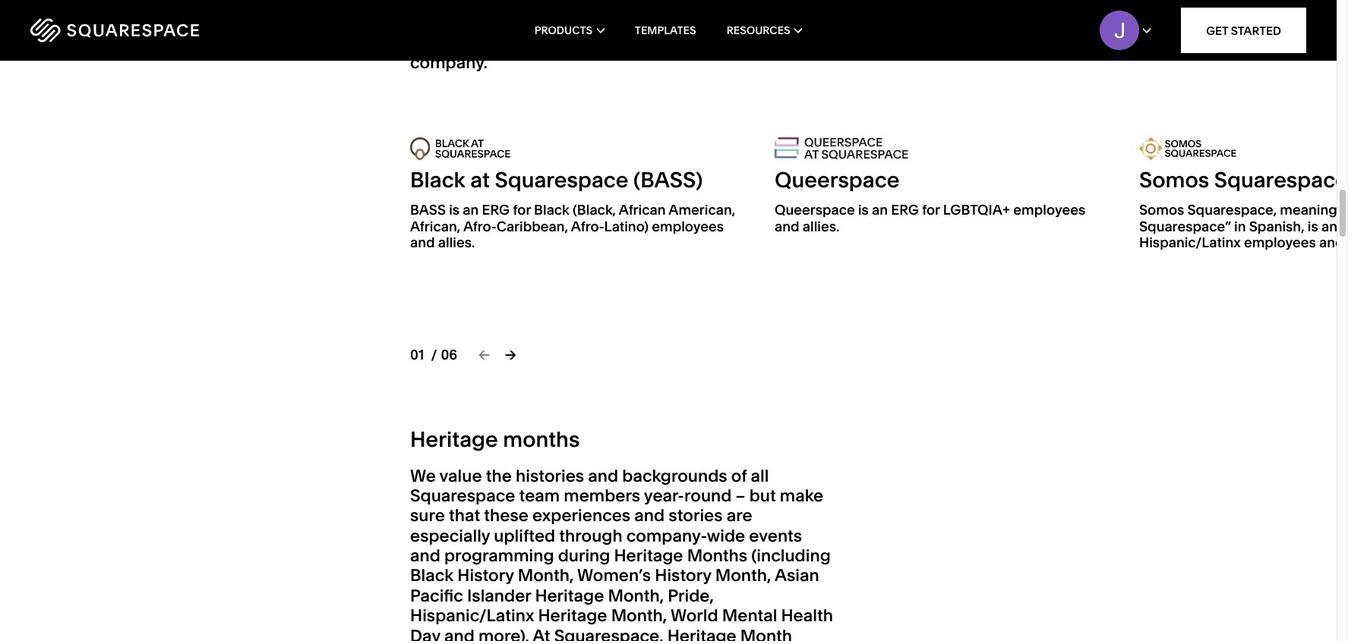 Task type: vqa. For each thing, say whether or not it's contained in the screenshot.
the filter button
no



Task type: describe. For each thing, give the bounding box(es) containing it.
queerspace for queerspace is an erg for lgbtqia+ employees and allies.
[[775, 201, 855, 219]]

at
[[533, 626, 550, 642]]

these
[[484, 506, 529, 527]]

templates
[[635, 24, 696, 37]]

members
[[564, 486, 640, 507]]

of
[[731, 466, 747, 487]]

squarespace inside we value the histories and backgrounds of all squarespace team members year-round – but make sure that these experiences and stories are especially uplifted through company-wide events and programming during heritage months (including black history month, women's history month, asian pacific islander heritage month, pride, hispanic/latinx heritage month, world mental health day and more). at squarespace, herita
[[410, 486, 515, 507]]

latino)
[[604, 218, 649, 235]]

all
[[751, 466, 769, 487]]

especially
[[410, 526, 490, 547]]

templates link
[[635, 0, 696, 61]]

squarespace logo link
[[30, 18, 286, 43]]

round
[[684, 486, 732, 507]]

american,
[[669, 201, 735, 219]]

and inside the queerspace is an erg for lgbtqia+ employees and allies.
[[775, 218, 800, 235]]

squarespace up (black,
[[495, 167, 629, 193]]

sure
[[410, 506, 445, 527]]

backgrounds
[[622, 466, 727, 487]]

bass is an erg for black (black, african american, african, afro-caribbean, afro-latino) employees and allies.
[[410, 201, 735, 252]]

during
[[558, 546, 610, 567]]

team
[[519, 486, 560, 507]]

heritage up the pride,
[[614, 546, 683, 567]]

months
[[687, 546, 748, 567]]

through
[[559, 526, 623, 547]]

month, up mental
[[715, 566, 771, 587]]

hispanic/latinx
[[410, 606, 534, 627]]

stories
[[669, 506, 723, 527]]

bass image
[[410, 137, 510, 160]]

"w
[[1341, 201, 1348, 219]]

somos image
[[1139, 137, 1236, 160]]

black at squarespace (bass)
[[410, 167, 703, 193]]

pacific
[[410, 586, 463, 607]]

month, down women's
[[611, 606, 667, 627]]

caribbean,
[[497, 218, 568, 235]]

allies. inside the queerspace is an erg for lgbtqia+ employees and allies.
[[803, 218, 840, 235]]

and inside bass is an erg for black (black, african american, african, afro-caribbean, afro-latino) employees and allies.
[[410, 234, 435, 252]]

somos squarespace, meaning "w
[[1139, 201, 1348, 252]]

african
[[619, 201, 666, 219]]

events
[[749, 526, 802, 547]]

world
[[671, 606, 718, 627]]

queerspace image
[[775, 137, 909, 159]]

heritage down during
[[535, 586, 604, 607]]

employees inside bass is an erg for black (black, african american, african, afro-caribbean, afro-latino) employees and allies.
[[652, 218, 724, 235]]

is for queerspace
[[858, 201, 869, 219]]

06
[[441, 347, 458, 364]]

lgbtqia+
[[943, 201, 1010, 219]]

0 vertical spatial black
[[410, 167, 465, 193]]

01
[[410, 347, 424, 364]]

squarespace logo image
[[30, 18, 199, 43]]

queerspace for queerspace
[[775, 167, 900, 193]]

value
[[439, 466, 482, 487]]

somos for somos squarespace
[[1139, 167, 1209, 193]]

months
[[503, 427, 580, 453]]

(bass)
[[634, 167, 703, 193]]

/
[[431, 347, 437, 364]]

for for queerspace
[[922, 201, 940, 219]]

bass
[[410, 201, 446, 219]]

but
[[749, 486, 776, 507]]

an for queerspace
[[872, 201, 888, 219]]

month, left the pride,
[[608, 586, 664, 607]]

an for black at squarespace (bass)
[[463, 201, 479, 219]]



Task type: locate. For each thing, give the bounding box(es) containing it.
women's
[[577, 566, 651, 587]]

allies.
[[803, 218, 840, 235], [438, 234, 475, 252]]

heritage
[[410, 427, 498, 453], [614, 546, 683, 567], [535, 586, 604, 607], [538, 606, 607, 627]]

2 an from the left
[[872, 201, 888, 219]]

for inside the queerspace is an erg for lgbtqia+ employees and allies.
[[922, 201, 940, 219]]

african,
[[410, 218, 460, 235]]

and
[[775, 218, 800, 235], [410, 234, 435, 252], [588, 466, 618, 487], [635, 506, 665, 527], [410, 546, 440, 567], [444, 626, 475, 642]]

erg left 'lgbtqia+'
[[891, 201, 919, 219]]

0 vertical spatial squarespace,
[[1188, 201, 1277, 219]]

day
[[410, 626, 440, 642]]

1 vertical spatial somos
[[1139, 201, 1184, 219]]

heritage up value
[[410, 427, 498, 453]]

erg down at
[[482, 201, 510, 219]]

2 queerspace from the top
[[775, 201, 855, 219]]

health
[[781, 606, 833, 627]]

queerspace inside the queerspace is an erg for lgbtqia+ employees and allies.
[[775, 201, 855, 219]]

0 vertical spatial queerspace
[[775, 167, 900, 193]]

squarespace up especially
[[410, 486, 515, 507]]

1 afro- from the left
[[463, 218, 497, 235]]

1 vertical spatial squarespace,
[[554, 626, 664, 642]]

heritage down women's
[[538, 606, 607, 627]]

squarespace
[[495, 167, 629, 193], [1214, 167, 1348, 193], [410, 486, 515, 507]]

0 horizontal spatial squarespace,
[[554, 626, 664, 642]]

month, down uplifted on the bottom of page
[[518, 566, 574, 587]]

squarespace,
[[1188, 201, 1277, 219], [554, 626, 664, 642]]

employees inside the queerspace is an erg for lgbtqia+ employees and allies.
[[1014, 201, 1086, 219]]

0 horizontal spatial employees
[[652, 218, 724, 235]]

an down at
[[463, 201, 479, 219]]

queerspace
[[775, 167, 900, 193], [775, 201, 855, 219]]

is for black at squarespace (bass)
[[449, 201, 460, 219]]

somos
[[1139, 167, 1209, 193], [1139, 201, 1184, 219]]

1 horizontal spatial is
[[858, 201, 869, 219]]

2 vertical spatial black
[[410, 566, 454, 587]]

black
[[410, 167, 465, 193], [534, 201, 570, 219], [410, 566, 454, 587]]

1 for from the left
[[513, 201, 531, 219]]

get started link
[[1181, 8, 1307, 53]]

is right bass
[[449, 201, 460, 219]]

1 vertical spatial black
[[534, 201, 570, 219]]

asian
[[775, 566, 819, 587]]

an inside bass is an erg for black (black, african american, african, afro-caribbean, afro-latino) employees and allies.
[[463, 201, 479, 219]]

started
[[1231, 23, 1281, 38]]

afro- right caribbean,
[[571, 218, 604, 235]]

for for black at squarespace (bass)
[[513, 201, 531, 219]]

history
[[458, 566, 514, 587], [655, 566, 711, 587]]

that
[[449, 506, 480, 527]]

2 erg from the left
[[891, 201, 919, 219]]

meaning
[[1280, 201, 1338, 219]]

mental
[[722, 606, 777, 627]]

black inside bass is an erg for black (black, african american, african, afro-caribbean, afro-latino) employees and allies.
[[534, 201, 570, 219]]

squarespace up meaning
[[1214, 167, 1348, 193]]

history up world
[[655, 566, 711, 587]]

(black,
[[573, 201, 616, 219]]

0 horizontal spatial allies.
[[438, 234, 475, 252]]

squarespace, down women's
[[554, 626, 664, 642]]

is inside bass is an erg for black (black, african american, african, afro-caribbean, afro-latino) employees and allies.
[[449, 201, 460, 219]]

1 horizontal spatial for
[[922, 201, 940, 219]]

erg inside bass is an erg for black (black, african american, african, afro-caribbean, afro-latino) employees and allies.
[[482, 201, 510, 219]]

1 horizontal spatial history
[[655, 566, 711, 587]]

1 queerspace from the top
[[775, 167, 900, 193]]

1 erg from the left
[[482, 201, 510, 219]]

pride,
[[668, 586, 714, 607]]

0 horizontal spatial erg
[[482, 201, 510, 219]]

1 horizontal spatial an
[[872, 201, 888, 219]]

is
[[449, 201, 460, 219], [858, 201, 869, 219]]

queerspace is an erg for lgbtqia+ employees and allies.
[[775, 201, 1086, 235]]

1 is from the left
[[449, 201, 460, 219]]

more).
[[479, 626, 529, 642]]

erg for queerspace
[[891, 201, 919, 219]]

1 history from the left
[[458, 566, 514, 587]]

somos inside somos squarespace, meaning "w
[[1139, 201, 1184, 219]]

1 somos from the top
[[1139, 167, 1209, 193]]

erg
[[482, 201, 510, 219], [891, 201, 919, 219]]

company-
[[627, 526, 707, 547]]

0 vertical spatial somos
[[1139, 167, 1209, 193]]

at
[[470, 167, 490, 193]]

0 horizontal spatial for
[[513, 201, 531, 219]]

get
[[1206, 23, 1229, 38]]

squarespace, inside we value the histories and backgrounds of all squarespace team members year-round – but make sure that these experiences and stories are especially uplifted through company-wide events and programming during heritage months (including black history month, women's history month, asian pacific islander heritage month, pride, hispanic/latinx heritage month, world mental health day and more). at squarespace, herita
[[554, 626, 664, 642]]

0 horizontal spatial is
[[449, 201, 460, 219]]

squarespace, down somos squarespace
[[1188, 201, 1277, 219]]

black down 'black at squarespace (bass)'
[[534, 201, 570, 219]]

→
[[505, 347, 516, 364]]

0 horizontal spatial afro-
[[463, 218, 497, 235]]

01 / 06
[[410, 347, 458, 364]]

we value the histories and backgrounds of all squarespace team members year-round – but make sure that these experiences and stories are especially uplifted through company-wide events and programming during heritage months (including black history month, women's history month, asian pacific islander heritage month, pride, hispanic/latinx heritage month, world mental health day and more). at squarespace, herita
[[410, 466, 833, 642]]

1 an from the left
[[463, 201, 479, 219]]

for
[[513, 201, 531, 219], [922, 201, 940, 219]]

somos for somos squarespace, meaning "w
[[1139, 201, 1184, 219]]

products
[[535, 24, 593, 37]]

make
[[780, 486, 824, 507]]

1 horizontal spatial squarespace,
[[1188, 201, 1277, 219]]

histories
[[516, 466, 584, 487]]

(including
[[751, 546, 831, 567]]

employees right 'lgbtqia+'
[[1014, 201, 1086, 219]]

allies. inside bass is an erg for black (black, african american, african, afro-caribbean, afro-latino) employees and allies.
[[438, 234, 475, 252]]

squarespace, inside somos squarespace, meaning "w
[[1188, 201, 1277, 219]]

an down queerspace image
[[872, 201, 888, 219]]

0 horizontal spatial an
[[463, 201, 479, 219]]

heritage months
[[410, 427, 580, 453]]

erg for black at squarespace (bass)
[[482, 201, 510, 219]]

–
[[736, 486, 746, 507]]

products button
[[535, 0, 604, 61]]

1 horizontal spatial afro-
[[571, 218, 604, 235]]

resources button
[[727, 0, 802, 61]]

an inside the queerspace is an erg for lgbtqia+ employees and allies.
[[872, 201, 888, 219]]

employees
[[1014, 201, 1086, 219], [652, 218, 724, 235]]

year-
[[644, 486, 684, 507]]

resources
[[727, 24, 791, 37]]

black down especially
[[410, 566, 454, 587]]

→ button
[[505, 347, 516, 364]]

for left 'lgbtqia+'
[[922, 201, 940, 219]]

are
[[727, 506, 752, 527]]

is down queerspace image
[[858, 201, 869, 219]]

2 for from the left
[[922, 201, 940, 219]]

islander
[[467, 586, 531, 607]]

1 horizontal spatial allies.
[[803, 218, 840, 235]]

programming
[[444, 546, 554, 567]]

wide
[[707, 526, 745, 547]]

afro- right african,
[[463, 218, 497, 235]]

is inside the queerspace is an erg for lgbtqia+ employees and allies.
[[858, 201, 869, 219]]

1 vertical spatial queerspace
[[775, 201, 855, 219]]

get started
[[1206, 23, 1281, 38]]

afro-
[[463, 218, 497, 235], [571, 218, 604, 235]]

the
[[486, 466, 512, 487]]

1 horizontal spatial employees
[[1014, 201, 1086, 219]]

employees down (bass)
[[652, 218, 724, 235]]

erg inside the queerspace is an erg for lgbtqia+ employees and allies.
[[891, 201, 919, 219]]

1 horizontal spatial erg
[[891, 201, 919, 219]]

2 history from the left
[[655, 566, 711, 587]]

black inside we value the histories and backgrounds of all squarespace team members year-round – but make sure that these experiences and stories are especially uplifted through company-wide events and programming during heritage months (including black history month, women's history month, asian pacific islander heritage month, pride, hispanic/latinx heritage month, world mental health day and more). at squarespace, herita
[[410, 566, 454, 587]]

month,
[[518, 566, 574, 587], [715, 566, 771, 587], [608, 586, 664, 607], [611, 606, 667, 627]]

2 somos from the top
[[1139, 201, 1184, 219]]

2 is from the left
[[858, 201, 869, 219]]

history up hispanic/latinx
[[458, 566, 514, 587]]

black up bass
[[410, 167, 465, 193]]

somos squarespace
[[1139, 167, 1348, 193]]

uplifted
[[494, 526, 555, 547]]

2 afro- from the left
[[571, 218, 604, 235]]

for inside bass is an erg for black (black, african american, african, afro-caribbean, afro-latino) employees and allies.
[[513, 201, 531, 219]]

0 horizontal spatial history
[[458, 566, 514, 587]]

for down 'black at squarespace (bass)'
[[513, 201, 531, 219]]

we
[[410, 466, 436, 487]]

experiences
[[533, 506, 631, 527]]

an
[[463, 201, 479, 219], [872, 201, 888, 219]]



